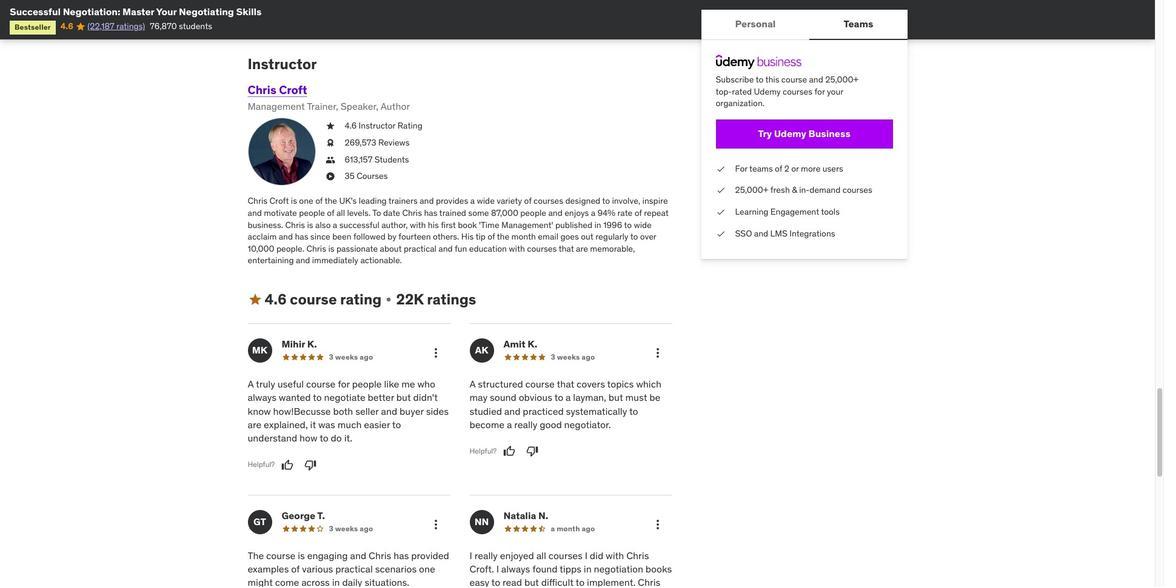 Task type: locate. For each thing, give the bounding box(es) containing it.
0 horizontal spatial month
[[512, 231, 536, 242]]

one
[[299, 196, 313, 206], [419, 563, 435, 575]]

1 horizontal spatial k.
[[528, 338, 538, 350]]

courses up tipps
[[549, 549, 583, 561]]

the down 'time at left
[[497, 231, 510, 242]]

1 horizontal spatial 4.6
[[265, 290, 287, 309]]

has inside the course is engaging and chris has provided examples of various practical scenarios one might come across in daily situations.
[[394, 549, 409, 561]]

0 horizontal spatial the
[[325, 196, 337, 206]]

is up various
[[298, 549, 305, 561]]

lms
[[771, 228, 788, 239]]

4.6 up "269,573"
[[345, 120, 357, 131]]

0 vertical spatial 4.6
[[60, 21, 73, 32]]

a right also
[[333, 219, 337, 230]]

0 vertical spatial croft
[[279, 83, 307, 97]]

1 vertical spatial croft
[[270, 196, 289, 206]]

a
[[248, 378, 254, 390], [470, 378, 476, 390]]

the left uk's
[[325, 196, 337, 206]]

xsmall image left sso
[[716, 228, 726, 240]]

variety
[[497, 196, 522, 206]]

month down "management'"
[[512, 231, 536, 242]]

xsmall image left fresh
[[716, 185, 726, 196]]

0 horizontal spatial but
[[397, 391, 411, 403]]

and up daily
[[350, 549, 366, 561]]

found
[[533, 563, 558, 575]]

to up '94%'
[[602, 196, 610, 206]]

0 horizontal spatial i
[[470, 549, 472, 561]]

4.6 for 4.6 course rating
[[265, 290, 287, 309]]

2 a from the left
[[470, 378, 476, 390]]

1 horizontal spatial always
[[501, 563, 530, 575]]

1 horizontal spatial has
[[394, 549, 409, 561]]

chris up scenarios at the left bottom of the page
[[369, 549, 391, 561]]

0 horizontal spatial a
[[248, 378, 254, 390]]

and right sso
[[754, 228, 769, 239]]

to
[[372, 207, 381, 218]]

0 horizontal spatial all
[[337, 207, 345, 218]]

0 horizontal spatial always
[[248, 391, 277, 403]]

in inside the course is engaging and chris has provided examples of various practical scenarios one might come across in daily situations.
[[332, 576, 340, 587]]

3 weeks ago for george t.
[[329, 524, 373, 533]]

first
[[441, 219, 456, 230]]

course inside the a truly useful course for people like me who always wanted to negotiate better but didn't know how!
[[306, 378, 336, 390]]

for inside subscribe to this course and 25,000+ top‑rated udemy courses for your organization.
[[815, 86, 825, 97]]

chris up management in the left top of the page
[[248, 83, 277, 97]]

ago up covers
[[582, 352, 595, 361]]

3 up engaging at the left of the page
[[329, 524, 334, 533]]

to right easy
[[492, 576, 500, 587]]

helpful? left mark review by mihir k. as helpful 'image'
[[248, 460, 275, 469]]

a inside the a truly useful course for people like me who always wanted to negotiate better but didn't know how!
[[248, 378, 254, 390]]

1 horizontal spatial are
[[576, 243, 588, 254]]

with up fourteen
[[410, 219, 426, 230]]

courses
[[357, 171, 388, 181]]

2 vertical spatial with
[[606, 549, 624, 561]]

1 vertical spatial practical
[[336, 563, 373, 575]]

2 horizontal spatial with
[[606, 549, 624, 561]]

designed
[[566, 196, 601, 206]]

0 vertical spatial one
[[299, 196, 313, 206]]

1 vertical spatial always
[[501, 563, 530, 575]]

udemy down this
[[754, 86, 781, 97]]

0 vertical spatial udemy
[[754, 86, 781, 97]]

1 vertical spatial with
[[509, 243, 525, 254]]

courses inside the i really enjoyed all courses i did with chris croft. i always found tipps in negotiation books easy to read but difficult to implement. chr
[[549, 549, 583, 561]]

date
[[383, 207, 400, 218]]

sso
[[735, 228, 752, 239]]

but inside the a truly useful course for people like me who always wanted to negotiate better but didn't know how!
[[397, 391, 411, 403]]

1 a from the left
[[248, 378, 254, 390]]

mark review by amit k. as helpful image
[[503, 445, 516, 457]]

xsmall image left for
[[716, 163, 726, 175]]

25,000+ up learning
[[735, 185, 769, 196]]

who
[[418, 378, 436, 390]]

medium image
[[248, 293, 262, 307]]

0 horizontal spatial has
[[295, 231, 308, 242]]

1 horizontal spatial but
[[525, 576, 539, 587]]

1 vertical spatial has
[[295, 231, 308, 242]]

but down me
[[397, 391, 411, 403]]

but inside the i really enjoyed all courses i did with chris croft. i always found tipps in negotiation books easy to read but difficult to implement. chr
[[525, 576, 539, 587]]

94%
[[598, 207, 616, 218]]

tab list
[[701, 10, 908, 40]]

all down uk's
[[337, 207, 345, 218]]

xsmall image left 613,157
[[325, 154, 335, 166]]

do
[[331, 432, 342, 444]]

0 vertical spatial the
[[325, 196, 337, 206]]

ago for george t.
[[360, 524, 373, 533]]

ago up better at left bottom
[[360, 352, 373, 361]]

xsmall image left learning
[[716, 206, 726, 218]]

practiced
[[523, 405, 564, 417]]

courses left 'your'
[[783, 86, 813, 97]]

croft for chris croft management trainer, speaker, author
[[279, 83, 307, 97]]

but down found
[[525, 576, 539, 587]]

helpful? left mark review by amit k. as helpful image in the left of the page
[[470, 446, 497, 455]]

enjoys
[[565, 207, 589, 218]]

1 horizontal spatial month
[[557, 524, 580, 533]]

3 weeks ago up engaging at the left of the page
[[329, 524, 373, 533]]

2 horizontal spatial 4.6
[[345, 120, 357, 131]]

to down tipps
[[576, 576, 585, 587]]

instructor up chris croft link
[[248, 55, 317, 74]]

a up found
[[551, 524, 555, 533]]

always up read
[[501, 563, 530, 575]]

0 horizontal spatial k.
[[307, 338, 317, 350]]

croft inside chris croft is one of the uk's leading trainers and provides a wide variety of courses designed to involve, inspire and motivate people of all levels. to date chris has trained some 87,000 people and enjoys a 94% rate of repeat business. chris is also a successful author, with his first book 'time management' published in 1996 to wide acclaim and has since been followed by fourteen others. his tip of the month email goes out regularly to over 10,000 people. chris is passionate about practical and fun education with courses that are memorable, entertaining and immediately actionable.
[[270, 196, 289, 206]]

might
[[248, 576, 273, 587]]

1 vertical spatial wide
[[634, 219, 652, 230]]

0 horizontal spatial 25,000+
[[735, 185, 769, 196]]

course right this
[[782, 74, 807, 85]]

chris down "trainers"
[[402, 207, 422, 218]]

becusse
[[294, 405, 331, 417]]

0 vertical spatial with
[[410, 219, 426, 230]]

k. for mihir k.
[[307, 338, 317, 350]]

instructor up 269,573 reviews
[[359, 120, 396, 131]]

that inside the a structured course that covers topics which may sound obvious to a layman, but must be studied and practiced systematically to become a really good negotiator.
[[557, 378, 575, 390]]

ago up the course is engaging and chris has provided examples of various practical scenarios one might come across in daily situations.
[[360, 524, 373, 533]]

course inside the course is engaging and chris has provided examples of various practical scenarios one might come across in daily situations.
[[266, 549, 296, 561]]

0 vertical spatial month
[[512, 231, 536, 242]]

0 horizontal spatial practical
[[336, 563, 373, 575]]

1 vertical spatial instructor
[[359, 120, 396, 131]]

really inside the a structured course that covers topics which may sound obvious to a layman, but must be studied and practiced systematically to become a really good negotiator.
[[514, 418, 538, 431]]

1 vertical spatial helpful?
[[248, 460, 275, 469]]

may
[[470, 391, 488, 403]]

involve,
[[612, 196, 641, 206]]

negotiating
[[179, 5, 234, 18]]

k. right mihir
[[307, 338, 317, 350]]

and inside subscribe to this course and 25,000+ top‑rated udemy courses for your organization.
[[809, 74, 824, 85]]

xsmall image
[[325, 120, 335, 132], [325, 137, 335, 149], [716, 163, 726, 175], [716, 185, 726, 196], [716, 228, 726, 240]]

1 horizontal spatial one
[[419, 563, 435, 575]]

chris croft management trainer, speaker, author
[[248, 83, 410, 112]]

was
[[318, 418, 335, 431]]

1 horizontal spatial helpful?
[[470, 446, 497, 455]]

weeks up engaging at the left of the page
[[335, 524, 358, 533]]

for
[[735, 163, 748, 174]]

2 vertical spatial has
[[394, 549, 409, 561]]

provides
[[436, 196, 468, 206]]

is left also
[[307, 219, 313, 230]]

to left this
[[756, 74, 764, 85]]

croft for chris croft is one of the uk's leading trainers and provides a wide variety of courses designed to involve, inspire and motivate people of all levels. to date chris has trained some 87,000 people and enjoys a 94% rate of repeat business. chris is also a successful author, with his first book 'time management' published in 1996 to wide acclaim and has since been followed by fourteen others. his tip of the month email goes out regularly to over 10,000 people. chris is passionate about practical and fun education with courses that are memorable, entertaining and immediately actionable.
[[270, 196, 289, 206]]

1 vertical spatial that
[[557, 378, 575, 390]]

additional actions for review by mihir k. image
[[428, 346, 443, 360]]

become
[[470, 418, 505, 431]]

2 horizontal spatial has
[[424, 207, 438, 218]]

3 weeks ago for mihir k.
[[329, 352, 373, 361]]

1 vertical spatial for
[[338, 378, 350, 390]]

that
[[559, 243, 574, 254], [557, 378, 575, 390]]

0 vertical spatial wide
[[477, 196, 495, 206]]

people up "management'"
[[521, 207, 546, 218]]

1 vertical spatial 25,000+
[[735, 185, 769, 196]]

practical inside the course is engaging and chris has provided examples of various practical scenarios one might come across in daily situations.
[[336, 563, 373, 575]]

22k ratings
[[396, 290, 476, 309]]

0 horizontal spatial are
[[248, 418, 262, 431]]

0 vertical spatial 25,000+
[[826, 74, 859, 85]]

examples
[[248, 563, 289, 575]]

in-
[[799, 185, 810, 196]]

0 horizontal spatial in
[[332, 576, 340, 587]]

wide up over
[[634, 219, 652, 230]]

rating
[[340, 290, 382, 309]]

one inside chris croft is one of the uk's leading trainers and provides a wide variety of courses designed to involve, inspire and motivate people of all levels. to date chris has trained some 87,000 people and enjoys a 94% rate of repeat business. chris is also a successful author, with his first book 'time management' published in 1996 to wide acclaim and has since been followed by fourteen others. his tip of the month email goes out regularly to over 10,000 people. chris is passionate about practical and fun education with courses that are memorable, entertaining and immediately actionable.
[[299, 196, 313, 206]]

4.6 right medium "icon" at left
[[265, 290, 287, 309]]

has up scenarios at the left bottom of the page
[[394, 549, 409, 561]]

try udemy business link
[[716, 119, 893, 148]]

email
[[538, 231, 559, 242]]

sound
[[490, 391, 517, 403]]

for up negotiate
[[338, 378, 350, 390]]

1 horizontal spatial in
[[584, 563, 592, 575]]

helpful? for ak
[[470, 446, 497, 455]]

that down goes
[[559, 243, 574, 254]]

mark review by amit k. as unhelpful image
[[526, 445, 539, 457]]

chris inside the course is engaging and chris has provided examples of various practical scenarios one might come across in daily situations.
[[369, 549, 391, 561]]

for
[[815, 86, 825, 97], [338, 378, 350, 390]]

1 horizontal spatial really
[[514, 418, 538, 431]]

a
[[470, 196, 475, 206], [591, 207, 596, 218], [333, 219, 337, 230], [566, 391, 571, 403], [507, 418, 512, 431], [551, 524, 555, 533]]

studied
[[470, 405, 502, 417]]

course up negotiate
[[306, 378, 336, 390]]

xsmall image for 4.6
[[325, 120, 335, 132]]

1 vertical spatial really
[[475, 549, 498, 561]]

ago up did
[[582, 524, 595, 533]]

like
[[384, 378, 399, 390]]

weeks for mihir k.
[[335, 352, 358, 361]]

0 vertical spatial all
[[337, 207, 345, 218]]

3 up the a truly useful course for people like me who always wanted to negotiate better but didn't know how!
[[329, 352, 334, 361]]

i
[[470, 549, 472, 561], [585, 549, 588, 561], [496, 563, 499, 575]]

across
[[302, 576, 330, 587]]

in down '94%'
[[595, 219, 601, 230]]

2 k. from the left
[[528, 338, 538, 350]]

for left 'your'
[[815, 86, 825, 97]]

0 vertical spatial helpful?
[[470, 446, 497, 455]]

teams
[[844, 18, 874, 30]]

0 horizontal spatial helpful?
[[248, 460, 275, 469]]

of inside the course is engaging and chris has provided examples of various practical scenarios one might come across in daily situations.
[[291, 563, 300, 575]]

&
[[792, 185, 797, 196]]

courses
[[783, 86, 813, 97], [843, 185, 873, 196], [534, 196, 563, 206], [527, 243, 557, 254], [549, 549, 583, 561]]

that left covers
[[557, 378, 575, 390]]

and right this
[[809, 74, 824, 85]]

2 vertical spatial 4.6
[[265, 290, 287, 309]]

weeks for amit k.
[[557, 352, 580, 361]]

xsmall image
[[325, 154, 335, 166], [325, 171, 335, 182], [716, 206, 726, 218], [384, 295, 394, 305]]

1 horizontal spatial for
[[815, 86, 825, 97]]

ago for mihir k.
[[360, 352, 373, 361]]

3 for george t.
[[329, 524, 334, 533]]

really down practiced
[[514, 418, 538, 431]]

chris inside chris croft management trainer, speaker, author
[[248, 83, 277, 97]]

personal
[[735, 18, 776, 30]]

xsmall image for 25,000+
[[716, 185, 726, 196]]

2 horizontal spatial in
[[595, 219, 601, 230]]

negotiation:
[[63, 5, 120, 18]]

weeks for george t.
[[335, 524, 358, 533]]

that inside chris croft is one of the uk's leading trainers and provides a wide variety of courses designed to involve, inspire and motivate people of all levels. to date chris has trained some 87,000 people and enjoys a 94% rate of repeat business. chris is also a successful author, with his first book 'time management' published in 1996 to wide acclaim and has since been followed by fourteen others. his tip of the month email goes out regularly to over 10,000 people. chris is passionate about practical and fun education with courses that are memorable, entertaining and immediately actionable.
[[559, 243, 574, 254]]

xsmall image for 613,157 students
[[325, 154, 335, 166]]

be
[[650, 391, 661, 403]]

a left truly
[[248, 378, 254, 390]]

xsmall image left 22k
[[384, 295, 394, 305]]

ago for natalia n.
[[582, 524, 595, 533]]

fourteen
[[399, 231, 431, 242]]

practical up daily
[[336, 563, 373, 575]]

1 horizontal spatial the
[[497, 231, 510, 242]]

1 horizontal spatial practical
[[404, 243, 437, 254]]

in left daily
[[332, 576, 340, 587]]

are inside becusse both seller and buyer sides are explained, it was much easier to understand how to do it.
[[248, 418, 262, 431]]

and down others.
[[439, 243, 453, 254]]

seller
[[356, 405, 379, 417]]

1 vertical spatial in
[[584, 563, 592, 575]]

3 weeks ago up covers
[[551, 352, 595, 361]]

a inside the a structured course that covers topics which may sound obvious to a layman, but must be studied and practiced systematically to become a really good negotiator.
[[470, 378, 476, 390]]

1 vertical spatial all
[[537, 549, 546, 561]]

3 for mihir k.
[[329, 352, 334, 361]]

1 horizontal spatial with
[[509, 243, 525, 254]]

since
[[310, 231, 330, 242]]

amit
[[504, 338, 526, 350]]

0 vertical spatial for
[[815, 86, 825, 97]]

book
[[458, 219, 477, 230]]

read
[[503, 576, 522, 587]]

1 k. from the left
[[307, 338, 317, 350]]

1 horizontal spatial people
[[352, 378, 382, 390]]

fresh
[[771, 185, 790, 196]]

weeks up negotiate
[[335, 352, 358, 361]]

difficult
[[541, 576, 574, 587]]

1 horizontal spatial i
[[496, 563, 499, 575]]

weeks up covers
[[557, 352, 580, 361]]

one up "since"
[[299, 196, 313, 206]]

but down the topics
[[609, 391, 623, 403]]

1 vertical spatial month
[[557, 524, 580, 533]]

to up practiced
[[555, 391, 564, 403]]

implement.
[[587, 576, 636, 587]]

3 up obvious
[[551, 352, 556, 361]]

1 horizontal spatial wide
[[634, 219, 652, 230]]

weeks
[[335, 352, 358, 361], [557, 352, 580, 361], [335, 524, 358, 533]]

0 vertical spatial that
[[559, 243, 574, 254]]

has up people.
[[295, 231, 308, 242]]

additional actions for review by natalia n. image
[[650, 517, 665, 532]]

xsmall image left the 35
[[325, 171, 335, 182]]

integrations
[[790, 228, 835, 239]]

0 vertical spatial are
[[576, 243, 588, 254]]

by
[[388, 231, 397, 242]]

some
[[468, 207, 489, 218]]

situations.
[[365, 576, 409, 587]]

0 horizontal spatial for
[[338, 378, 350, 390]]

3 for amit k.
[[551, 352, 556, 361]]

teams button
[[810, 10, 908, 39]]

additional actions for review by george t. image
[[428, 517, 443, 532]]

0 horizontal spatial instructor
[[248, 55, 317, 74]]

2 horizontal spatial but
[[609, 391, 623, 403]]

croft inside chris croft management trainer, speaker, author
[[279, 83, 307, 97]]

students
[[375, 154, 409, 165]]

has up his at the left
[[424, 207, 438, 218]]

month
[[512, 231, 536, 242], [557, 524, 580, 533]]

2 vertical spatial in
[[332, 576, 340, 587]]

this
[[766, 74, 780, 85]]

0 vertical spatial practical
[[404, 243, 437, 254]]

always inside the i really enjoyed all courses i did with chris croft. i always found tipps in negotiation books easy to read but difficult to implement. chr
[[501, 563, 530, 575]]

repeat
[[644, 207, 669, 218]]

2 horizontal spatial people
[[521, 207, 546, 218]]

and inside the course is engaging and chris has provided examples of various practical scenarios one might come across in daily situations.
[[350, 549, 366, 561]]

1 vertical spatial one
[[419, 563, 435, 575]]

but inside the a structured course that covers topics which may sound obvious to a layman, but must be studied and practiced systematically to become a really good negotiator.
[[609, 391, 623, 403]]

0 horizontal spatial 4.6
[[60, 21, 73, 32]]

3 weeks ago
[[329, 352, 373, 361], [551, 352, 595, 361], [329, 524, 373, 533]]

0 horizontal spatial really
[[475, 549, 498, 561]]

xsmall image down the trainer,
[[325, 120, 335, 132]]

it.
[[344, 432, 352, 444]]

t.
[[317, 509, 325, 521]]

and
[[809, 74, 824, 85], [420, 196, 434, 206], [248, 207, 262, 218], [549, 207, 563, 218], [754, 228, 769, 239], [279, 231, 293, 242], [439, 243, 453, 254], [296, 255, 310, 266], [381, 405, 397, 417], [504, 405, 521, 417], [350, 549, 366, 561]]

structured
[[478, 378, 523, 390]]

negotiate
[[324, 391, 366, 403]]

is
[[291, 196, 297, 206], [307, 219, 313, 230], [328, 243, 335, 254], [298, 549, 305, 561]]

1 vertical spatial 4.6
[[345, 120, 357, 131]]

with inside the i really enjoyed all courses i did with chris croft. i always found tipps in negotiation books easy to read but difficult to implement. chr
[[606, 549, 624, 561]]

udemy inside subscribe to this course and 25,000+ top‑rated udemy courses for your organization.
[[754, 86, 781, 97]]

levels.
[[347, 207, 371, 218]]

xsmall image for 269,573
[[325, 137, 335, 149]]

i left did
[[585, 549, 588, 561]]

i right croft.
[[496, 563, 499, 575]]

0 vertical spatial really
[[514, 418, 538, 431]]

all up found
[[537, 549, 546, 561]]

to up the becusse
[[313, 391, 322, 403]]

1 horizontal spatial 25,000+
[[826, 74, 859, 85]]

month inside chris croft is one of the uk's leading trainers and provides a wide variety of courses designed to involve, inspire and motivate people of all levels. to date chris has trained some 87,000 people and enjoys a 94% rate of repeat business. chris is also a successful author, with his first book 'time management' published in 1996 to wide acclaim and has since been followed by fourteen others. his tip of the month email goes out regularly to over 10,000 people. chris is passionate about practical and fun education with courses that are memorable, entertaining and immediately actionable.
[[512, 231, 536, 242]]

wide up some
[[477, 196, 495, 206]]

chris down "since"
[[307, 243, 326, 254]]

to inside the a truly useful course for people like me who always wanted to negotiate better but didn't know how!
[[313, 391, 322, 403]]

chris
[[248, 83, 277, 97], [248, 196, 268, 206], [402, 207, 422, 218], [285, 219, 305, 230], [307, 243, 326, 254], [369, 549, 391, 561], [627, 549, 649, 561]]

course down immediately
[[290, 290, 337, 309]]

25,000+ up 'your'
[[826, 74, 859, 85]]

are down out
[[576, 243, 588, 254]]

and up business. at the top of page
[[248, 207, 262, 218]]

0 horizontal spatial one
[[299, 196, 313, 206]]

0 vertical spatial has
[[424, 207, 438, 218]]

1 horizontal spatial a
[[470, 378, 476, 390]]

1 horizontal spatial all
[[537, 549, 546, 561]]

successful
[[10, 5, 61, 18]]

1 vertical spatial are
[[248, 418, 262, 431]]

course up examples
[[266, 549, 296, 561]]

in inside chris croft is one of the uk's leading trainers and provides a wide variety of courses designed to involve, inspire and motivate people of all levels. to date chris has trained some 87,000 people and enjoys a 94% rate of repeat business. chris is also a successful author, with his first book 'time management' published in 1996 to wide acclaim and has since been followed by fourteen others. his tip of the month email goes out regularly to over 10,000 people. chris is passionate about practical and fun education with courses that are memorable, entertaining and immediately actionable.
[[595, 219, 601, 230]]

4.6
[[60, 21, 73, 32], [345, 120, 357, 131], [265, 290, 287, 309]]

0 vertical spatial always
[[248, 391, 277, 403]]

with down "management'"
[[509, 243, 525, 254]]

0 vertical spatial in
[[595, 219, 601, 230]]

course up obvious
[[526, 378, 555, 390]]



Task type: describe. For each thing, give the bounding box(es) containing it.
been
[[332, 231, 351, 242]]

all inside the i really enjoyed all courses i did with chris croft. i always found tipps in negotiation books easy to read but difficult to implement. chr
[[537, 549, 546, 561]]

0 horizontal spatial wide
[[477, 196, 495, 206]]

chris croft image
[[248, 118, 316, 186]]

one inside the course is engaging and chris has provided examples of various practical scenarios one might come across in daily situations.
[[419, 563, 435, 575]]

(22,187 ratings)
[[88, 21, 145, 32]]

to right 'easier'
[[392, 418, 401, 431]]

4.6 for 4.6 instructor rating
[[345, 120, 357, 131]]

various
[[302, 563, 333, 575]]

all inside chris croft is one of the uk's leading trainers and provides a wide variety of courses designed to involve, inspire and motivate people of all levels. to date chris has trained some 87,000 people and enjoys a 94% rate of repeat business. chris is also a successful author, with his first book 'time management' published in 1996 to wide acclaim and has since been followed by fourteen others. his tip of the month email goes out regularly to over 10,000 people. chris is passionate about practical and fun education with courses that are memorable, entertaining and immediately actionable.
[[337, 207, 345, 218]]

k. for amit k.
[[528, 338, 538, 350]]

how!
[[273, 405, 294, 417]]

and down people.
[[296, 255, 310, 266]]

negotiation
[[594, 563, 643, 575]]

rate
[[618, 207, 633, 218]]

and inside becusse both seller and buyer sides are explained, it was much easier to understand how to do it.
[[381, 405, 397, 417]]

4.6 for 4.6
[[60, 21, 73, 32]]

tools
[[821, 206, 840, 217]]

scenarios
[[375, 563, 417, 575]]

the course is engaging and chris has provided examples of various practical scenarios one might come across in daily situations.
[[248, 549, 449, 587]]

87,000
[[491, 207, 518, 218]]

sso and lms integrations
[[735, 228, 835, 239]]

0 horizontal spatial with
[[410, 219, 426, 230]]

3 weeks ago for amit k.
[[551, 352, 595, 361]]

to left over
[[631, 231, 638, 242]]

gt
[[254, 516, 266, 528]]

xsmall image for learning engagement tools
[[716, 206, 726, 218]]

his
[[461, 231, 474, 242]]

chris inside the i really enjoyed all courses i did with chris croft. i always found tipps in negotiation books easy to read but difficult to implement. chr
[[627, 549, 649, 561]]

it
[[310, 418, 316, 431]]

engagement
[[771, 206, 819, 217]]

try
[[758, 127, 772, 140]]

35 courses
[[345, 171, 388, 181]]

mark review by mihir k. as helpful image
[[281, 459, 294, 471]]

helpful? for mk
[[248, 460, 275, 469]]

learning
[[735, 206, 769, 217]]

1 vertical spatial udemy
[[774, 127, 807, 140]]

motivate
[[264, 207, 297, 218]]

to down must
[[630, 405, 638, 417]]

n.
[[539, 509, 548, 521]]

fun
[[455, 243, 467, 254]]

is up immediately
[[328, 243, 335, 254]]

0 horizontal spatial people
[[299, 207, 325, 218]]

always inside the a truly useful course for people like me who always wanted to negotiate better but didn't know how!
[[248, 391, 277, 403]]

topics
[[607, 378, 634, 390]]

amit k.
[[504, 338, 538, 350]]

chris croft is one of the uk's leading trainers and provides a wide variety of courses designed to involve, inspire and motivate people of all levels. to date chris has trained some 87,000 people and enjoys a 94% rate of repeat business. chris is also a successful author, with his first book 'time management' published in 1996 to wide acclaim and has since been followed by fourteen others. his tip of the month email goes out regularly to over 10,000 people. chris is passionate about practical and fun education with courses that are memorable, entertaining and immediately actionable.
[[248, 196, 669, 266]]

george t.
[[282, 509, 325, 521]]

trainer,
[[307, 100, 338, 112]]

his
[[428, 219, 439, 230]]

mark review by mihir k. as unhelpful image
[[305, 459, 317, 471]]

4.6 instructor rating
[[345, 120, 423, 131]]

george
[[282, 509, 316, 521]]

and right "trainers"
[[420, 196, 434, 206]]

courses up "management'"
[[534, 196, 563, 206]]

business
[[809, 127, 851, 140]]

tipps
[[560, 563, 582, 575]]

out
[[581, 231, 594, 242]]

0 vertical spatial instructor
[[248, 55, 317, 74]]

trained
[[439, 207, 466, 218]]

chris up business. at the top of page
[[248, 196, 268, 206]]

additional actions for review by amit k. image
[[650, 346, 665, 360]]

becusse both seller and buyer sides are explained, it was much easier to understand how to do it.
[[248, 405, 449, 444]]

xsmall image for sso
[[716, 228, 726, 240]]

didn't
[[413, 391, 438, 403]]

people.
[[277, 243, 304, 254]]

76,870
[[150, 21, 177, 32]]

4.6 course rating
[[265, 290, 382, 309]]

which
[[636, 378, 662, 390]]

ago for amit k.
[[582, 352, 595, 361]]

1996
[[604, 219, 622, 230]]

bestseller
[[15, 23, 51, 32]]

negotiator.
[[564, 418, 611, 431]]

to down 'rate'
[[624, 219, 632, 230]]

natalia
[[504, 509, 536, 521]]

courses inside subscribe to this course and 25,000+ top‑rated udemy courses for your organization.
[[783, 86, 813, 97]]

useful
[[278, 378, 304, 390]]

layman,
[[573, 391, 606, 403]]

course inside subscribe to this course and 25,000+ top‑rated udemy courses for your organization.
[[782, 74, 807, 85]]

memorable,
[[590, 243, 635, 254]]

613,157
[[345, 154, 373, 165]]

really inside the i really enjoyed all courses i did with chris croft. i always found tipps in negotiation books easy to read but difficult to implement. chr
[[475, 549, 498, 561]]

much
[[338, 418, 362, 431]]

engaging
[[307, 549, 348, 561]]

author,
[[382, 219, 408, 230]]

people inside the a truly useful course for people like me who always wanted to negotiate better but didn't know how!
[[352, 378, 382, 390]]

courses right demand
[[843, 185, 873, 196]]

10,000
[[248, 243, 274, 254]]

courses down the email
[[527, 243, 557, 254]]

to left do
[[320, 432, 329, 444]]

skills
[[236, 5, 262, 18]]

know
[[248, 405, 271, 417]]

wanted
[[279, 391, 311, 403]]

1 horizontal spatial instructor
[[359, 120, 396, 131]]

course inside the a structured course that covers topics which may sound obvious to a layman, but must be studied and practiced systematically to become a really good negotiator.
[[526, 378, 555, 390]]

(22,187
[[88, 21, 114, 32]]

and up people.
[[279, 231, 293, 242]]

chris down motivate
[[285, 219, 305, 230]]

successful negotiation: master your negotiating skills
[[10, 5, 262, 18]]

practical inside chris croft is one of the uk's leading trainers and provides a wide variety of courses designed to involve, inspire and motivate people of all levels. to date chris has trained some 87,000 people and enjoys a 94% rate of repeat business. chris is also a successful author, with his first book 'time management' published in 1996 to wide acclaim and has since been followed by fourteen others. his tip of the month email goes out regularly to over 10,000 people. chris is passionate about practical and fun education with courses that are memorable, entertaining and immediately actionable.
[[404, 243, 437, 254]]

2 horizontal spatial i
[[585, 549, 588, 561]]

chris croft link
[[248, 83, 307, 97]]

a left layman,
[[566, 391, 571, 403]]

are inside chris croft is one of the uk's leading trainers and provides a wide variety of courses designed to involve, inspire and motivate people of all levels. to date chris has trained some 87,000 people and enjoys a 94% rate of repeat business. chris is also a successful author, with his first book 'time management' published in 1996 to wide acclaim and has since been followed by fourteen others. his tip of the month email goes out regularly to over 10,000 people. chris is passionate about practical and fun education with courses that are memorable, entertaining and immediately actionable.
[[576, 243, 588, 254]]

269,573
[[345, 137, 376, 148]]

for inside the a truly useful course for people like me who always wanted to negotiate better but didn't know how!
[[338, 378, 350, 390]]

and left "enjoys"
[[549, 207, 563, 218]]

a for a structured course that covers topics which may sound obvious to a layman, but must be studied and practiced systematically to become a really good negotiator.
[[470, 378, 476, 390]]

a left '94%'
[[591, 207, 596, 218]]

education
[[469, 243, 507, 254]]

a for a truly useful course for people like me who always wanted to negotiate better but didn't know how!
[[248, 378, 254, 390]]

269,573 reviews
[[345, 137, 410, 148]]

rating
[[398, 120, 423, 131]]

1 vertical spatial the
[[497, 231, 510, 242]]

business.
[[248, 219, 283, 230]]

tab list containing personal
[[701, 10, 908, 40]]

to inside subscribe to this course and 25,000+ top‑rated udemy courses for your organization.
[[756, 74, 764, 85]]

management'
[[502, 219, 553, 230]]

croft.
[[470, 563, 494, 575]]

top‑rated
[[716, 86, 752, 97]]

35
[[345, 171, 355, 181]]

xsmall image for for
[[716, 163, 726, 175]]

xsmall image for 35 courses
[[325, 171, 335, 182]]

also
[[315, 219, 331, 230]]

is inside the course is engaging and chris has provided examples of various practical scenarios one might come across in daily situations.
[[298, 549, 305, 561]]

author
[[381, 100, 410, 112]]

i really enjoyed all courses i did with chris croft. i always found tipps in negotiation books easy to read but difficult to implement. chr
[[470, 549, 672, 587]]

is up motivate
[[291, 196, 297, 206]]

buyer
[[400, 405, 424, 417]]

22k
[[396, 290, 424, 309]]

more
[[801, 163, 821, 174]]

a up some
[[470, 196, 475, 206]]

both
[[333, 405, 353, 417]]

and inside the a structured course that covers topics which may sound obvious to a layman, but must be studied and practiced systematically to become a really good negotiator.
[[504, 405, 521, 417]]

udemy business image
[[716, 55, 801, 69]]

25,000+ inside subscribe to this course and 25,000+ top‑rated udemy courses for your organization.
[[826, 74, 859, 85]]

a right the become
[[507, 418, 512, 431]]

natalia n.
[[504, 509, 548, 521]]

in inside the i really enjoyed all courses i did with chris croft. i always found tipps in negotiation books easy to read but difficult to implement. chr
[[584, 563, 592, 575]]

ratings)
[[116, 21, 145, 32]]

goes
[[561, 231, 579, 242]]

learning engagement tools
[[735, 206, 840, 217]]

regularly
[[596, 231, 629, 242]]

76,870 students
[[150, 21, 212, 32]]

immediately
[[312, 255, 358, 266]]



Task type: vqa. For each thing, say whether or not it's contained in the screenshot.
bottommost 'are'
yes



